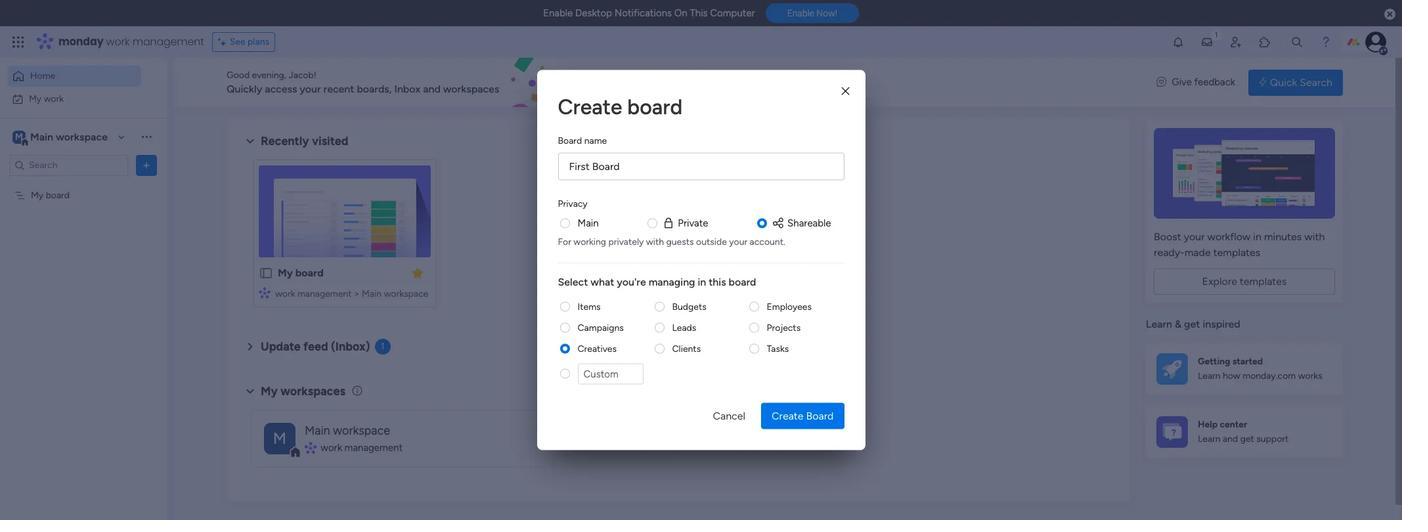 Task type: vqa. For each thing, say whether or not it's contained in the screenshot.
the left IN
yes



Task type: describe. For each thing, give the bounding box(es) containing it.
component image
[[305, 442, 316, 454]]

quickly
[[227, 83, 262, 95]]

with inside privacy element
[[646, 236, 664, 247]]

select
[[558, 275, 588, 288]]

close image
[[842, 86, 850, 96]]

and inside help center learn and get support
[[1223, 434, 1239, 445]]

explore
[[1203, 275, 1238, 288]]

boards,
[[357, 83, 392, 95]]

create for create board
[[772, 410, 804, 422]]

tasks
[[767, 343, 789, 354]]

good
[[227, 70, 250, 81]]

workspace image
[[264, 423, 296, 454]]

select what you're managing in this board
[[558, 275, 757, 288]]

started
[[1233, 356, 1264, 367]]

evening,
[[252, 70, 286, 81]]

getting
[[1198, 356, 1231, 367]]

0 vertical spatial management
[[133, 34, 204, 49]]

1 vertical spatial my board
[[278, 267, 324, 279]]

my work button
[[8, 88, 141, 109]]

component image
[[259, 287, 271, 299]]

account.
[[750, 236, 786, 247]]

projects
[[767, 322, 801, 333]]

enable now! button
[[766, 3, 859, 23]]

inbox image
[[1201, 35, 1214, 49]]

budgets
[[672, 301, 707, 312]]

privacy element
[[558, 216, 845, 248]]

&
[[1175, 318, 1182, 330]]

with inside boost your workflow in minutes with ready-made templates
[[1305, 231, 1325, 243]]

1 horizontal spatial main workspace
[[305, 424, 390, 438]]

jacob simon image
[[1366, 32, 1387, 53]]

(inbox)
[[331, 340, 370, 354]]

main inside privacy element
[[578, 217, 599, 229]]

workspace selection element
[[12, 129, 110, 146]]

guests
[[667, 236, 694, 247]]

now!
[[817, 8, 838, 19]]

recently visited
[[261, 134, 349, 148]]

close my workspaces image
[[242, 384, 258, 399]]

good evening, jacob! quickly access your recent boards, inbox and workspaces
[[227, 70, 500, 95]]

privacy
[[558, 198, 588, 209]]

employees
[[767, 301, 812, 312]]

monday.com
[[1243, 371, 1296, 382]]

see
[[230, 36, 245, 47]]

feed
[[304, 340, 328, 354]]

center
[[1220, 419, 1248, 430]]

name
[[585, 135, 607, 146]]

give
[[1172, 76, 1192, 88]]

cancel
[[713, 410, 746, 422]]

learn & get inspired
[[1146, 318, 1241, 330]]

my board inside list box
[[31, 190, 70, 201]]

v2 user feedback image
[[1157, 75, 1167, 90]]

your inside good evening, jacob! quickly access your recent boards, inbox and workspaces
[[300, 83, 321, 95]]

2 vertical spatial workspace
[[333, 424, 390, 438]]

monday
[[58, 34, 104, 49]]

computer
[[710, 7, 755, 19]]

main workspace inside workspace selection element
[[30, 130, 108, 143]]

board inside heading
[[628, 94, 683, 119]]

recent
[[324, 83, 354, 95]]

shareable
[[788, 217, 831, 229]]

main inside workspace selection element
[[30, 130, 53, 143]]

explore templates button
[[1154, 269, 1336, 295]]

this
[[690, 7, 708, 19]]

search everything image
[[1291, 35, 1304, 49]]

on
[[675, 7, 688, 19]]

ready-
[[1154, 246, 1185, 259]]

working
[[574, 236, 606, 247]]

my workspaces
[[261, 384, 345, 399]]

in inside "select what you're managing in this board" heading
[[698, 275, 706, 288]]

desktop
[[576, 7, 612, 19]]

create board heading
[[558, 91, 845, 123]]

outside
[[696, 236, 727, 247]]

1 image
[[1211, 27, 1223, 42]]

select what you're managing in this board heading
[[558, 274, 845, 290]]

boost
[[1154, 231, 1182, 243]]

plans
[[248, 36, 269, 47]]

my board list box
[[0, 181, 168, 384]]

enable for enable now!
[[788, 8, 815, 19]]

Search in workspace field
[[28, 158, 110, 173]]

work right component image
[[275, 288, 295, 300]]

enable desktop notifications on this computer
[[543, 7, 755, 19]]

apps image
[[1259, 35, 1272, 49]]

workspaces inside good evening, jacob! quickly access your recent boards, inbox and workspaces
[[443, 83, 500, 95]]

private
[[678, 217, 709, 229]]

feedback
[[1195, 76, 1236, 88]]

managing
[[649, 275, 695, 288]]

work right monday
[[106, 34, 130, 49]]

what
[[591, 275, 615, 288]]

1 vertical spatial workspace
[[384, 288, 428, 300]]

help center learn and get support
[[1198, 419, 1289, 445]]

board inside list box
[[46, 190, 70, 201]]

and inside good evening, jacob! quickly access your recent boards, inbox and workspaces
[[423, 83, 441, 95]]

home button
[[8, 66, 141, 87]]

inbox
[[395, 83, 421, 95]]

>
[[354, 288, 360, 300]]

open update feed (inbox) image
[[242, 339, 258, 355]]

create board button
[[761, 403, 845, 429]]

my inside button
[[29, 93, 42, 104]]

access
[[265, 83, 297, 95]]

works
[[1299, 371, 1323, 382]]

v2 bolt switch image
[[1260, 75, 1267, 90]]

creatives
[[578, 343, 617, 354]]

boost your workflow in minutes with ready-made templates
[[1154, 231, 1325, 259]]

how
[[1223, 371, 1241, 382]]

update feed (inbox)
[[261, 340, 370, 354]]



Task type: locate. For each thing, give the bounding box(es) containing it.
0 vertical spatial workspaces
[[443, 83, 500, 95]]

my inside list box
[[31, 190, 44, 201]]

enable now!
[[788, 8, 838, 19]]

workspaces down update feed (inbox)
[[281, 384, 345, 399]]

workflow
[[1208, 231, 1251, 243]]

1
[[381, 341, 385, 352]]

inspired
[[1203, 318, 1241, 330]]

m for workspace icon
[[273, 429, 287, 448]]

made
[[1185, 246, 1211, 259]]

getting started element
[[1146, 343, 1344, 395]]

2 horizontal spatial your
[[1184, 231, 1205, 243]]

help center element
[[1146, 406, 1344, 458]]

visited
[[312, 134, 349, 148]]

learn down help
[[1198, 434, 1221, 445]]

shareable button
[[772, 216, 831, 231]]

0 horizontal spatial in
[[698, 275, 706, 288]]

work management
[[321, 442, 403, 454]]

learn left &
[[1146, 318, 1173, 330]]

m inside workspace image
[[15, 131, 23, 142]]

main
[[30, 130, 53, 143], [578, 217, 599, 229], [362, 288, 382, 300], [305, 424, 330, 438]]

0 horizontal spatial my board
[[31, 190, 70, 201]]

this
[[709, 275, 726, 288]]

my down home
[[29, 93, 42, 104]]

minutes
[[1265, 231, 1302, 243]]

in inside boost your workflow in minutes with ready-made templates
[[1254, 231, 1262, 243]]

0 horizontal spatial your
[[300, 83, 321, 95]]

m inside workspace icon
[[273, 429, 287, 448]]

0 horizontal spatial enable
[[543, 7, 573, 19]]

0 horizontal spatial m
[[15, 131, 23, 142]]

0 vertical spatial templates
[[1214, 246, 1261, 259]]

remove from favorites image
[[411, 266, 424, 280]]

private button
[[662, 216, 709, 231]]

main up component icon at the left bottom of the page
[[305, 424, 330, 438]]

main workspace
[[30, 130, 108, 143], [305, 424, 390, 438]]

templates inside explore templates button
[[1240, 275, 1287, 288]]

board name heading
[[558, 134, 607, 147]]

enable inside enable now! button
[[788, 8, 815, 19]]

invite members image
[[1230, 35, 1243, 49]]

1 horizontal spatial your
[[729, 236, 748, 247]]

0 vertical spatial create
[[558, 94, 623, 119]]

1 vertical spatial m
[[273, 429, 287, 448]]

main button
[[578, 216, 599, 231]]

learn inside getting started learn how monday.com works
[[1198, 371, 1221, 382]]

public board image
[[259, 266, 273, 281]]

workspace up 'search in workspace' 'field'
[[56, 130, 108, 143]]

0 horizontal spatial main workspace
[[30, 130, 108, 143]]

learn inside help center learn and get support
[[1198, 434, 1221, 445]]

0 vertical spatial main workspace
[[30, 130, 108, 143]]

my work
[[29, 93, 64, 104]]

get right &
[[1185, 318, 1201, 330]]

board inside heading
[[729, 275, 757, 288]]

work
[[106, 34, 130, 49], [44, 93, 64, 104], [275, 288, 295, 300], [321, 442, 342, 454]]

learn for help
[[1198, 434, 1221, 445]]

management for work management > main workspace
[[298, 288, 352, 300]]

your inside privacy element
[[729, 236, 748, 247]]

privacy heading
[[558, 197, 588, 211]]

quick
[[1271, 76, 1298, 88]]

my board right public board icon
[[278, 267, 324, 279]]

1 vertical spatial get
[[1241, 434, 1255, 445]]

1 horizontal spatial enable
[[788, 8, 815, 19]]

0 vertical spatial m
[[15, 131, 23, 142]]

enable left now! at the right
[[788, 8, 815, 19]]

0 horizontal spatial with
[[646, 236, 664, 247]]

0 vertical spatial learn
[[1146, 318, 1173, 330]]

workspace image
[[12, 130, 26, 144]]

select what you're managing in this board option group
[[558, 300, 845, 393]]

workspace
[[56, 130, 108, 143], [384, 288, 428, 300], [333, 424, 390, 438]]

create inside create board heading
[[558, 94, 623, 119]]

create inside create board button
[[772, 410, 804, 422]]

clients
[[672, 343, 701, 354]]

support
[[1257, 434, 1289, 445]]

your up made
[[1184, 231, 1205, 243]]

workspace down remove from favorites image at the left of page
[[384, 288, 428, 300]]

Board name field
[[558, 153, 845, 180]]

0 horizontal spatial get
[[1185, 318, 1201, 330]]

work inside button
[[44, 93, 64, 104]]

1 horizontal spatial create
[[772, 410, 804, 422]]

main up working
[[578, 217, 599, 229]]

0 horizontal spatial create
[[558, 94, 623, 119]]

1 vertical spatial workspaces
[[281, 384, 345, 399]]

work management > main workspace
[[275, 288, 428, 300]]

0 vertical spatial and
[[423, 83, 441, 95]]

with left guests
[[646, 236, 664, 247]]

main right workspace image
[[30, 130, 53, 143]]

templates image image
[[1158, 128, 1332, 219]]

update
[[261, 340, 301, 354]]

0 vertical spatial workspace
[[56, 130, 108, 143]]

create up name
[[558, 94, 623, 119]]

work right component icon at the left bottom of the page
[[321, 442, 342, 454]]

1 horizontal spatial get
[[1241, 434, 1255, 445]]

1 vertical spatial learn
[[1198, 371, 1221, 382]]

main workspace up 'search in workspace' 'field'
[[30, 130, 108, 143]]

workspaces
[[443, 83, 500, 95], [281, 384, 345, 399]]

1 vertical spatial main workspace
[[305, 424, 390, 438]]

explore templates
[[1203, 275, 1287, 288]]

main right >
[[362, 288, 382, 300]]

my right public board icon
[[278, 267, 293, 279]]

1 vertical spatial create
[[772, 410, 804, 422]]

my down 'search in workspace' 'field'
[[31, 190, 44, 201]]

1 vertical spatial templates
[[1240, 275, 1287, 288]]

1 horizontal spatial workspaces
[[443, 83, 500, 95]]

create for create board
[[558, 94, 623, 119]]

1 horizontal spatial with
[[1305, 231, 1325, 243]]

get down center
[[1241, 434, 1255, 445]]

in left minutes on the right
[[1254, 231, 1262, 243]]

my right 'close my workspaces' image
[[261, 384, 278, 399]]

workspace up work management
[[333, 424, 390, 438]]

my
[[29, 93, 42, 104], [31, 190, 44, 201], [278, 267, 293, 279], [261, 384, 278, 399]]

create board
[[772, 410, 834, 422]]

see plans button
[[212, 32, 275, 52]]

close recently visited image
[[242, 133, 258, 149]]

cancel button
[[703, 403, 756, 429]]

1 horizontal spatial board
[[806, 410, 834, 422]]

management
[[133, 34, 204, 49], [298, 288, 352, 300], [345, 442, 403, 454]]

getting started learn how monday.com works
[[1198, 356, 1323, 382]]

2 vertical spatial learn
[[1198, 434, 1221, 445]]

workspaces right inbox
[[443, 83, 500, 95]]

work down home
[[44, 93, 64, 104]]

your down jacob!
[[300, 83, 321, 95]]

1 horizontal spatial m
[[273, 429, 287, 448]]

your right outside
[[729, 236, 748, 247]]

recently
[[261, 134, 309, 148]]

0 horizontal spatial board
[[558, 135, 582, 146]]

learn down getting
[[1198, 371, 1221, 382]]

help image
[[1320, 35, 1333, 49]]

in
[[1254, 231, 1262, 243], [698, 275, 706, 288]]

0 vertical spatial my board
[[31, 190, 70, 201]]

dapulse close image
[[1385, 8, 1396, 21]]

1 horizontal spatial and
[[1223, 434, 1239, 445]]

campaigns
[[578, 322, 624, 333]]

notifications
[[615, 7, 672, 19]]

0 vertical spatial get
[[1185, 318, 1201, 330]]

and right inbox
[[423, 83, 441, 95]]

privately
[[609, 236, 644, 247]]

give feedback
[[1172, 76, 1236, 88]]

for working privately with guests outside your account.
[[558, 236, 786, 247]]

monday work management
[[58, 34, 204, 49]]

in left this
[[698, 275, 706, 288]]

1 horizontal spatial my board
[[278, 267, 324, 279]]

templates
[[1214, 246, 1261, 259], [1240, 275, 1287, 288]]

items
[[578, 301, 601, 312]]

enable left desktop
[[543, 7, 573, 19]]

0 horizontal spatial and
[[423, 83, 441, 95]]

notifications image
[[1172, 35, 1185, 49]]

enable for enable desktop notifications on this computer
[[543, 7, 573, 19]]

board inside board name heading
[[558, 135, 582, 146]]

learn
[[1146, 318, 1173, 330], [1198, 371, 1221, 382], [1198, 434, 1221, 445]]

0 vertical spatial in
[[1254, 231, 1262, 243]]

1 vertical spatial and
[[1223, 434, 1239, 445]]

board name
[[558, 135, 607, 146]]

get inside help center learn and get support
[[1241, 434, 1255, 445]]

create right the cancel
[[772, 410, 804, 422]]

templates inside boost your workflow in minutes with ready-made templates
[[1214, 246, 1261, 259]]

learn for getting
[[1198, 371, 1221, 382]]

create board
[[558, 94, 683, 119]]

board inside create board button
[[806, 410, 834, 422]]

help
[[1198, 419, 1218, 430]]

your inside boost your workflow in minutes with ready-made templates
[[1184, 231, 1205, 243]]

enable
[[543, 7, 573, 19], [788, 8, 815, 19]]

get
[[1185, 318, 1201, 330], [1241, 434, 1255, 445]]

option
[[0, 183, 168, 186]]

you're
[[617, 275, 646, 288]]

and
[[423, 83, 441, 95], [1223, 434, 1239, 445]]

jacob!
[[289, 70, 317, 81]]

see plans
[[230, 36, 269, 47]]

templates down 'workflow'
[[1214, 246, 1261, 259]]

1 horizontal spatial in
[[1254, 231, 1262, 243]]

create
[[558, 94, 623, 119], [772, 410, 804, 422]]

home
[[30, 70, 55, 81]]

2 vertical spatial management
[[345, 442, 403, 454]]

search
[[1300, 76, 1333, 88]]

my board
[[31, 190, 70, 201], [278, 267, 324, 279]]

1 vertical spatial board
[[806, 410, 834, 422]]

templates right explore
[[1240, 275, 1287, 288]]

select product image
[[12, 35, 25, 49]]

with right minutes on the right
[[1305, 231, 1325, 243]]

my board down 'search in workspace' 'field'
[[31, 190, 70, 201]]

board
[[628, 94, 683, 119], [46, 190, 70, 201], [295, 267, 324, 279], [729, 275, 757, 288]]

Custom field
[[578, 363, 644, 385]]

main workspace up work management
[[305, 424, 390, 438]]

and down center
[[1223, 434, 1239, 445]]

for
[[558, 236, 572, 247]]

m for workspace image
[[15, 131, 23, 142]]

1 vertical spatial management
[[298, 288, 352, 300]]

quick search button
[[1249, 69, 1344, 96]]

management for work management
[[345, 442, 403, 454]]

0 horizontal spatial workspaces
[[281, 384, 345, 399]]

0 vertical spatial board
[[558, 135, 582, 146]]

1 vertical spatial in
[[698, 275, 706, 288]]

leads
[[672, 322, 697, 333]]



